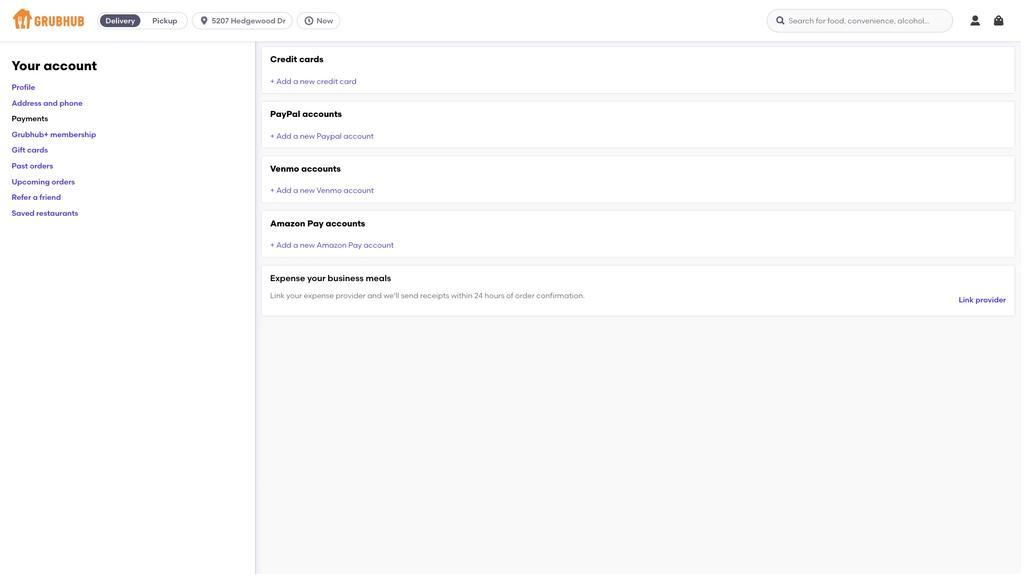 Task type: locate. For each thing, give the bounding box(es) containing it.
provider
[[336, 291, 366, 300], [976, 295, 1007, 305]]

1 horizontal spatial and
[[368, 291, 382, 300]]

+ down paypal
[[270, 131, 275, 140]]

4 + from the top
[[270, 241, 275, 250]]

0 vertical spatial your
[[307, 273, 326, 283]]

amazon
[[270, 218, 305, 229], [317, 241, 347, 250]]

accounts up + add a new venmo account link
[[301, 163, 341, 174]]

account up the meals
[[364, 241, 394, 250]]

new left credit
[[300, 77, 315, 86]]

payments link
[[12, 114, 48, 123]]

3 add from the top
[[277, 186, 292, 195]]

pickup button
[[143, 12, 187, 29]]

pay
[[308, 218, 324, 229], [349, 241, 362, 250]]

orders up friend
[[52, 177, 75, 186]]

1 horizontal spatial venmo
[[317, 186, 342, 195]]

new down amazon pay accounts
[[300, 241, 315, 250]]

+ add a new amazon pay account link
[[270, 241, 394, 250]]

svg image inside now button
[[304, 15, 315, 26]]

link your expense provider and we'll send receipts within 24 hours of order confirmation. link provider
[[270, 291, 1007, 305]]

meals
[[366, 273, 391, 283]]

we'll
[[384, 291, 399, 300]]

paypal
[[317, 131, 342, 140]]

saved restaurants
[[12, 209, 78, 218]]

a right refer
[[33, 193, 38, 202]]

+ down credit
[[270, 77, 275, 86]]

delivery
[[106, 16, 135, 25]]

1 vertical spatial orders
[[52, 177, 75, 186]]

5207 hedgewood dr button
[[192, 12, 297, 29]]

3 + from the top
[[270, 186, 275, 195]]

venmo up + add a new venmo account link
[[270, 163, 299, 174]]

orders up upcoming orders at the top of page
[[30, 161, 53, 170]]

amazon down + add a new venmo account
[[270, 218, 305, 229]]

0 horizontal spatial venmo
[[270, 163, 299, 174]]

0 vertical spatial accounts
[[303, 109, 342, 119]]

new down venmo accounts at the left of the page
[[300, 186, 315, 195]]

add for credit
[[277, 77, 292, 86]]

accounts
[[303, 109, 342, 119], [301, 163, 341, 174], [326, 218, 365, 229]]

0 vertical spatial orders
[[30, 161, 53, 170]]

0 horizontal spatial your
[[287, 291, 302, 300]]

account up amazon pay accounts
[[344, 186, 374, 195]]

and left we'll
[[368, 291, 382, 300]]

1 vertical spatial pay
[[349, 241, 362, 250]]

venmo down venmo accounts at the left of the page
[[317, 186, 342, 195]]

2 + from the top
[[270, 131, 275, 140]]

add down venmo accounts at the left of the page
[[277, 186, 292, 195]]

your up expense
[[307, 273, 326, 283]]

saved
[[12, 209, 35, 218]]

a
[[293, 77, 298, 86], [293, 131, 298, 140], [293, 186, 298, 195], [33, 193, 38, 202], [293, 241, 298, 250]]

and
[[43, 98, 58, 107], [368, 291, 382, 300]]

1 vertical spatial and
[[368, 291, 382, 300]]

+ down venmo accounts at the left of the page
[[270, 186, 275, 195]]

cards
[[299, 54, 324, 64], [27, 146, 48, 155]]

account
[[43, 58, 97, 73], [344, 131, 374, 140], [344, 186, 374, 195], [364, 241, 394, 250]]

1 new from the top
[[300, 77, 315, 86]]

0 vertical spatial amazon
[[270, 218, 305, 229]]

1 vertical spatial venmo
[[317, 186, 342, 195]]

0 horizontal spatial cards
[[27, 146, 48, 155]]

1 vertical spatial cards
[[27, 146, 48, 155]]

new left paypal
[[300, 131, 315, 140]]

refer
[[12, 193, 31, 202]]

grubhub+ membership
[[12, 130, 96, 139]]

+
[[270, 77, 275, 86], [270, 131, 275, 140], [270, 186, 275, 195], [270, 241, 275, 250]]

1 vertical spatial amazon
[[317, 241, 347, 250]]

+ add a new paypal account link
[[270, 131, 374, 140]]

orders for upcoming orders
[[52, 177, 75, 186]]

profile
[[12, 83, 35, 92]]

new
[[300, 77, 315, 86], [300, 131, 315, 140], [300, 186, 315, 195], [300, 241, 315, 250]]

add down credit
[[277, 77, 292, 86]]

amazon down amazon pay accounts
[[317, 241, 347, 250]]

0 horizontal spatial amazon
[[270, 218, 305, 229]]

+ for amazon pay accounts
[[270, 241, 275, 250]]

add up expense
[[277, 241, 292, 250]]

0 horizontal spatial provider
[[336, 291, 366, 300]]

orders
[[30, 161, 53, 170], [52, 177, 75, 186]]

+ up expense
[[270, 241, 275, 250]]

1 horizontal spatial your
[[307, 273, 326, 283]]

add down paypal
[[277, 131, 292, 140]]

a down amazon pay accounts
[[293, 241, 298, 250]]

venmo accounts
[[270, 163, 341, 174]]

0 vertical spatial pay
[[308, 218, 324, 229]]

1 vertical spatial your
[[287, 291, 302, 300]]

paypal accounts
[[270, 109, 342, 119]]

your
[[12, 58, 40, 73]]

0 horizontal spatial and
[[43, 98, 58, 107]]

dr
[[277, 16, 286, 25]]

link
[[270, 291, 285, 300], [959, 295, 974, 305]]

4 new from the top
[[300, 241, 315, 250]]

a for amazon
[[293, 241, 298, 250]]

+ for paypal accounts
[[270, 131, 275, 140]]

accounts up + add a new amazon pay account
[[326, 218, 365, 229]]

a down venmo accounts at the left of the page
[[293, 186, 298, 195]]

a down the paypal accounts
[[293, 131, 298, 140]]

your inside link your expense provider and we'll send receipts within 24 hours of order confirmation. link provider
[[287, 291, 302, 300]]

0 horizontal spatial svg image
[[304, 15, 315, 26]]

new for paypal
[[300, 131, 315, 140]]

accounts for venmo accounts
[[301, 163, 341, 174]]

accounts up + add a new paypal account
[[303, 109, 342, 119]]

now
[[317, 16, 333, 25]]

svg image
[[970, 14, 982, 27], [304, 15, 315, 26]]

cards up past orders link
[[27, 146, 48, 155]]

now button
[[297, 12, 345, 29]]

5207 hedgewood dr
[[212, 16, 286, 25]]

1 vertical spatial accounts
[[301, 163, 341, 174]]

confirmation.
[[537, 291, 585, 300]]

1 add from the top
[[277, 77, 292, 86]]

pay up + add a new amazon pay account link
[[308, 218, 324, 229]]

svg image
[[993, 14, 1006, 27], [199, 15, 210, 26], [776, 15, 786, 26]]

2 add from the top
[[277, 131, 292, 140]]

receipts
[[420, 291, 450, 300]]

past orders
[[12, 161, 53, 170]]

delivery button
[[98, 12, 143, 29]]

add
[[277, 77, 292, 86], [277, 131, 292, 140], [277, 186, 292, 195], [277, 241, 292, 250]]

restaurants
[[36, 209, 78, 218]]

1 horizontal spatial cards
[[299, 54, 324, 64]]

3 new from the top
[[300, 186, 315, 195]]

pay up the business
[[349, 241, 362, 250]]

1 + from the top
[[270, 77, 275, 86]]

your down expense
[[287, 291, 302, 300]]

phone
[[60, 98, 83, 107]]

0 horizontal spatial pay
[[308, 218, 324, 229]]

expense
[[270, 273, 305, 283]]

0 vertical spatial cards
[[299, 54, 324, 64]]

4 add from the top
[[277, 241, 292, 250]]

1 horizontal spatial svg image
[[776, 15, 786, 26]]

cards up + add a new credit card link at the top left of the page
[[299, 54, 324, 64]]

0 horizontal spatial svg image
[[199, 15, 210, 26]]

+ add a new credit card link
[[270, 77, 357, 86]]

and left phone
[[43, 98, 58, 107]]

venmo
[[270, 163, 299, 174], [317, 186, 342, 195]]

a down credit cards
[[293, 77, 298, 86]]

within
[[451, 291, 473, 300]]

your
[[307, 273, 326, 283], [287, 291, 302, 300]]

2 new from the top
[[300, 131, 315, 140]]

friend
[[40, 193, 61, 202]]



Task type: describe. For each thing, give the bounding box(es) containing it.
refer a friend
[[12, 193, 61, 202]]

business
[[328, 273, 364, 283]]

2 horizontal spatial svg image
[[993, 14, 1006, 27]]

2 vertical spatial accounts
[[326, 218, 365, 229]]

1 horizontal spatial provider
[[976, 295, 1007, 305]]

accounts for paypal accounts
[[303, 109, 342, 119]]

account right paypal
[[344, 131, 374, 140]]

new for amazon
[[300, 241, 315, 250]]

saved restaurants link
[[12, 209, 78, 218]]

upcoming
[[12, 177, 50, 186]]

gift cards
[[12, 146, 48, 155]]

past orders link
[[12, 161, 53, 170]]

profile link
[[12, 83, 35, 92]]

1 horizontal spatial pay
[[349, 241, 362, 250]]

hedgewood
[[231, 16, 276, 25]]

cards for credit cards
[[299, 54, 324, 64]]

1 horizontal spatial link
[[959, 295, 974, 305]]

membership
[[50, 130, 96, 139]]

send
[[401, 291, 419, 300]]

past
[[12, 161, 28, 170]]

address and phone link
[[12, 98, 83, 107]]

card
[[340, 77, 357, 86]]

account up phone
[[43, 58, 97, 73]]

credit
[[317, 77, 338, 86]]

link provider button
[[959, 290, 1007, 310]]

+ add a new amazon pay account
[[270, 241, 394, 250]]

add for venmo
[[277, 186, 292, 195]]

0 horizontal spatial link
[[270, 291, 285, 300]]

+ add a new credit card
[[270, 77, 357, 86]]

your for expense
[[307, 273, 326, 283]]

order
[[516, 291, 535, 300]]

new for venmo
[[300, 186, 315, 195]]

refer a friend link
[[12, 193, 61, 202]]

Search for food, convenience, alcohol... search field
[[767, 9, 954, 32]]

+ for credit cards
[[270, 77, 275, 86]]

0 vertical spatial and
[[43, 98, 58, 107]]

amazon pay accounts
[[270, 218, 365, 229]]

+ add a new paypal account
[[270, 131, 374, 140]]

address
[[12, 98, 42, 107]]

grubhub+
[[12, 130, 49, 139]]

paypal
[[270, 109, 300, 119]]

expense
[[304, 291, 334, 300]]

+ add a new venmo account link
[[270, 186, 374, 195]]

a for venmo
[[293, 186, 298, 195]]

pickup
[[153, 16, 178, 25]]

cards for gift cards
[[27, 146, 48, 155]]

your account
[[12, 58, 97, 73]]

main navigation navigation
[[0, 0, 1022, 42]]

hours
[[485, 291, 505, 300]]

+ add a new venmo account
[[270, 186, 374, 195]]

1 horizontal spatial svg image
[[970, 14, 982, 27]]

grubhub+ membership link
[[12, 130, 96, 139]]

1 horizontal spatial amazon
[[317, 241, 347, 250]]

add for paypal
[[277, 131, 292, 140]]

+ for venmo accounts
[[270, 186, 275, 195]]

your for link
[[287, 291, 302, 300]]

upcoming orders
[[12, 177, 75, 186]]

credit
[[270, 54, 297, 64]]

new for credit
[[300, 77, 315, 86]]

svg image inside 5207 hedgewood dr button
[[199, 15, 210, 26]]

add for amazon
[[277, 241, 292, 250]]

payments
[[12, 114, 48, 123]]

5207
[[212, 16, 229, 25]]

a for credit
[[293, 77, 298, 86]]

address and phone
[[12, 98, 83, 107]]

gift
[[12, 146, 25, 155]]

orders for past orders
[[30, 161, 53, 170]]

and inside link your expense provider and we'll send receipts within 24 hours of order confirmation. link provider
[[368, 291, 382, 300]]

of
[[507, 291, 514, 300]]

gift cards link
[[12, 146, 48, 155]]

credit cards
[[270, 54, 324, 64]]

a for paypal
[[293, 131, 298, 140]]

24
[[475, 291, 483, 300]]

0 vertical spatial venmo
[[270, 163, 299, 174]]

expense your business meals
[[270, 273, 391, 283]]

upcoming orders link
[[12, 177, 75, 186]]



Task type: vqa. For each thing, say whether or not it's contained in the screenshot.
Egg
no



